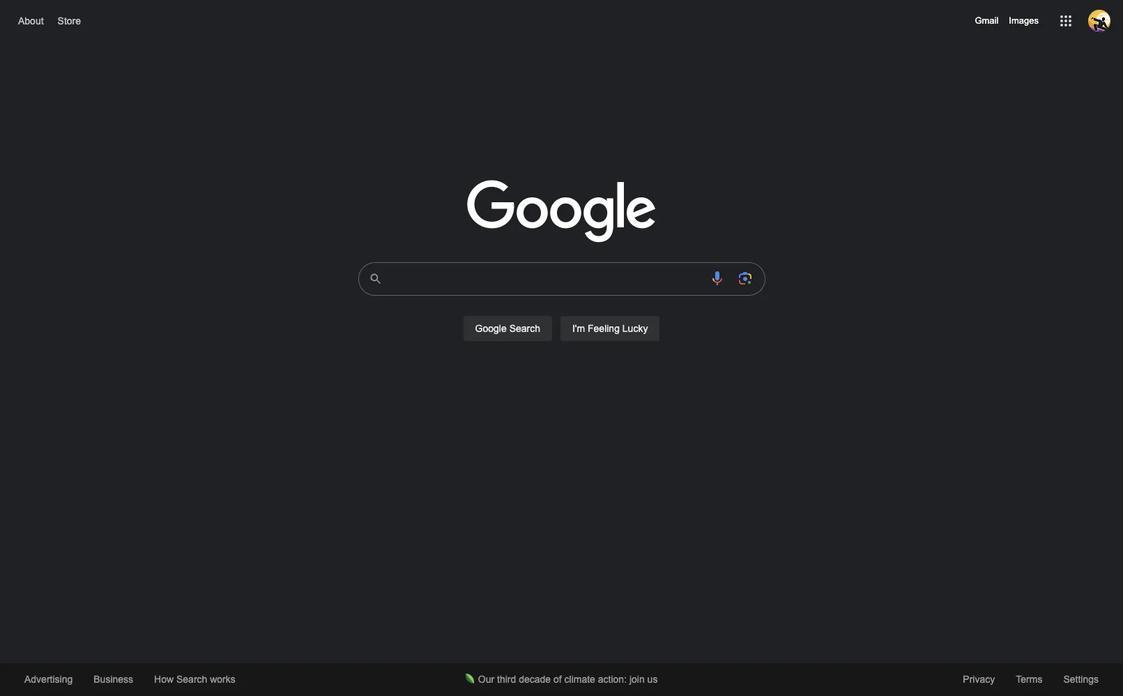 Task type: vqa. For each thing, say whether or not it's contained in the screenshot.
How
yes



Task type: describe. For each thing, give the bounding box(es) containing it.
navigation containing about
[[0, 0, 1124, 42]]

us
[[648, 674, 658, 685]]

privacy
[[964, 674, 996, 685]]

images link
[[1010, 13, 1039, 29]]

search by image image
[[737, 270, 754, 287]]

join
[[630, 674, 645, 685]]

images
[[1010, 15, 1039, 26]]

terms
[[1016, 674, 1043, 685]]

advertising
[[24, 674, 73, 685]]

of
[[554, 674, 562, 685]]

our
[[478, 674, 495, 685]]

about link
[[15, 12, 47, 30]]

advertising link
[[14, 663, 83, 696]]

settings button
[[1054, 663, 1110, 695]]

gmail
[[975, 15, 999, 26]]

works
[[210, 674, 236, 685]]

gmail link
[[975, 13, 999, 29]]



Task type: locate. For each thing, give the bounding box(es) containing it.
business link
[[83, 663, 144, 696]]

google image
[[467, 180, 657, 244]]

how
[[154, 674, 174, 685]]

settings
[[1064, 674, 1099, 685]]

business
[[94, 674, 133, 685]]

navigation
[[0, 0, 1124, 42]]

search by voice image
[[709, 270, 726, 287]]

terms link
[[1006, 663, 1054, 696]]

how search works
[[154, 674, 236, 685]]

how search works link
[[144, 663, 246, 696]]

climate
[[565, 674, 596, 685]]

None search field
[[14, 258, 1110, 357]]

store link
[[54, 12, 84, 30]]

our third decade of climate action: join us
[[478, 674, 658, 685]]

store
[[58, 15, 81, 27]]

decade
[[519, 674, 551, 685]]

about
[[18, 15, 44, 27]]

action:
[[598, 674, 627, 685]]

our third decade of climate action: join us link
[[455, 663, 669, 696]]

privacy link
[[953, 663, 1006, 696]]

third
[[497, 674, 516, 685]]

search
[[176, 674, 207, 685]]



